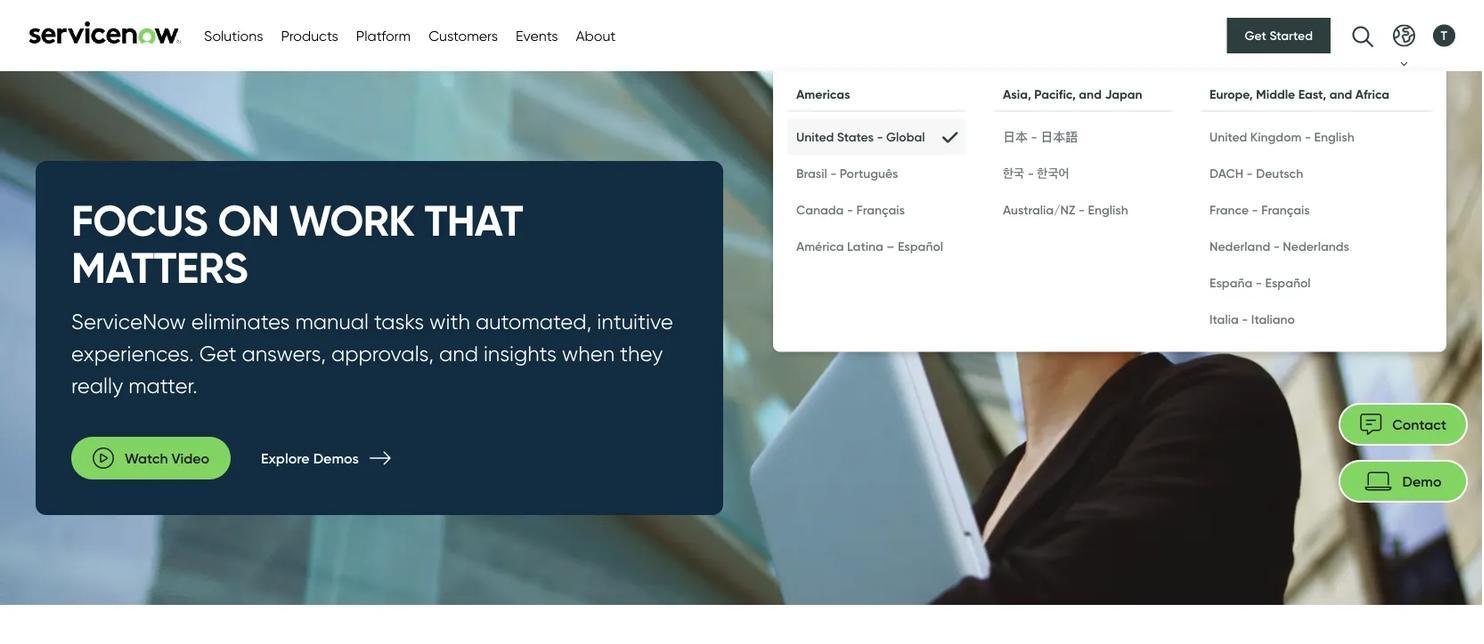 Task type: locate. For each thing, give the bounding box(es) containing it.
italiano
[[1252, 312, 1295, 327]]

- right nederland
[[1274, 239, 1280, 254]]

2 français from the left
[[1262, 203, 1310, 218]]

français
[[857, 203, 905, 218], [1262, 203, 1310, 218]]

english inside australia/nz - english link
[[1088, 203, 1128, 218]]

español right –
[[898, 239, 943, 254]]

1 horizontal spatial español
[[1265, 276, 1311, 291]]

about
[[576, 27, 616, 44]]

- right 日本 in the right of the page
[[1031, 130, 1038, 145]]

united for united kingdom - english
[[1210, 130, 1247, 145]]

français down deutsch
[[1262, 203, 1310, 218]]

0 horizontal spatial united
[[796, 130, 834, 145]]

- for canada - français
[[847, 203, 853, 218]]

español down nederland - nederlands
[[1265, 276, 1311, 291]]

- right 한국
[[1028, 166, 1034, 181]]

-
[[877, 130, 883, 145], [1031, 130, 1038, 145], [1305, 130, 1311, 145], [830, 166, 837, 181], [1028, 166, 1034, 181], [1247, 166, 1253, 181], [847, 203, 853, 218], [1079, 203, 1085, 218], [1252, 203, 1259, 218], [1274, 239, 1280, 254], [1256, 276, 1262, 291], [1242, 312, 1248, 327]]

- right canada
[[847, 203, 853, 218]]

france
[[1210, 203, 1249, 218]]

- down 한국 - 한국어 'link'
[[1079, 203, 1085, 218]]

brasil - português
[[796, 166, 898, 181]]

0 vertical spatial español
[[898, 239, 943, 254]]

- for 한국 - 한국어
[[1028, 166, 1034, 181]]

europe,
[[1210, 87, 1253, 102]]

pacific,
[[1035, 87, 1076, 102]]

0 vertical spatial english
[[1315, 130, 1355, 145]]

platform
[[356, 27, 411, 44]]

한국
[[1003, 166, 1025, 181]]

- inside 'link'
[[1028, 166, 1034, 181]]

- right italia in the right bottom of the page
[[1242, 312, 1248, 327]]

- for dach - deutsch
[[1247, 166, 1253, 181]]

english
[[1315, 130, 1355, 145], [1088, 203, 1128, 218]]

products
[[281, 27, 338, 44]]

日本 - 日本語 link
[[994, 119, 1172, 155]]

europe, middle east, and africa
[[1210, 87, 1390, 102]]

solutions
[[204, 27, 263, 44]]

español
[[898, 239, 943, 254], [1265, 276, 1311, 291]]

get started
[[1245, 28, 1313, 43]]

2 united from the left
[[1210, 130, 1247, 145]]

- for italia - italiano
[[1242, 312, 1248, 327]]

states
[[837, 130, 874, 145]]

dach - deutsch link
[[1201, 155, 1432, 192]]

0 horizontal spatial english
[[1088, 203, 1128, 218]]

- right españa
[[1256, 276, 1262, 291]]

and
[[1079, 87, 1102, 102], [1330, 87, 1353, 102]]

españa - español
[[1210, 276, 1311, 291]]

get
[[1245, 28, 1267, 43]]

nederland - nederlands
[[1210, 239, 1350, 254]]

united up dach at the top
[[1210, 130, 1247, 145]]

latina
[[847, 239, 884, 254]]

0 horizontal spatial français
[[857, 203, 905, 218]]

united states - global link
[[787, 119, 966, 155]]

japan
[[1105, 87, 1143, 102]]

united up brasil
[[796, 130, 834, 145]]

1 horizontal spatial english
[[1315, 130, 1355, 145]]

products button
[[281, 25, 338, 46]]

platform button
[[356, 25, 411, 46]]

日本 - 日本語
[[1003, 130, 1078, 145]]

americas
[[796, 87, 850, 102]]

- right france
[[1252, 203, 1259, 218]]

américa
[[796, 239, 844, 254]]

français up américa latina – español link at the top of the page
[[857, 203, 905, 218]]

português
[[840, 166, 898, 181]]

- for nederland - nederlands
[[1274, 239, 1280, 254]]

1 horizontal spatial français
[[1262, 203, 1310, 218]]

italia - italiano link
[[1201, 302, 1432, 338]]

0 horizontal spatial and
[[1079, 87, 1102, 102]]

españa
[[1210, 276, 1253, 291]]

1 horizontal spatial and
[[1330, 87, 1353, 102]]

started
[[1270, 28, 1313, 43]]

united states - global
[[796, 130, 925, 145]]

australia/nz
[[1003, 203, 1076, 218]]

1 horizontal spatial united
[[1210, 130, 1247, 145]]

dach
[[1210, 166, 1244, 181]]

australia/nz - english
[[1003, 203, 1128, 218]]

- right the states
[[877, 130, 883, 145]]

and left japan
[[1079, 87, 1102, 102]]

english inside united kingdom - english link
[[1315, 130, 1355, 145]]

- for australia/nz - english
[[1079, 203, 1085, 218]]

italia
[[1210, 312, 1239, 327]]

français for france - français
[[1262, 203, 1310, 218]]

1 united from the left
[[796, 130, 834, 145]]

한국 - 한국어
[[1003, 166, 1070, 181]]

- right kingdom
[[1305, 130, 1311, 145]]

0 horizontal spatial español
[[898, 239, 943, 254]]

- right dach at the top
[[1247, 166, 1253, 181]]

united
[[796, 130, 834, 145], [1210, 130, 1247, 145]]

events button
[[516, 25, 558, 46]]

english up dach - deutsch link
[[1315, 130, 1355, 145]]

españa - español link
[[1201, 265, 1432, 302]]

about button
[[576, 25, 616, 46]]

1 vertical spatial english
[[1088, 203, 1128, 218]]

- right brasil
[[830, 166, 837, 181]]

américa latina – español link
[[787, 228, 966, 265]]

customers button
[[429, 25, 498, 46]]

solid image
[[943, 128, 957, 146]]

- for brasil - português
[[830, 166, 837, 181]]

and right "east," at top
[[1330, 87, 1353, 102]]

english down 한국 - 한국어 'link'
[[1088, 203, 1128, 218]]

한국어
[[1037, 166, 1070, 181]]

2 and from the left
[[1330, 87, 1353, 102]]

1 français from the left
[[857, 203, 905, 218]]



Task type: describe. For each thing, give the bounding box(es) containing it.
한국 - 한국어 link
[[994, 155, 1172, 192]]

france - français link
[[1201, 192, 1432, 228]]

–
[[887, 239, 895, 254]]

africa
[[1356, 87, 1390, 102]]

1 vertical spatial español
[[1265, 276, 1311, 291]]

asia,
[[1003, 87, 1031, 102]]

日本語
[[1041, 130, 1078, 145]]

canada - français
[[796, 203, 905, 218]]

get started link
[[1227, 18, 1331, 53]]

united kingdom - english link
[[1201, 119, 1432, 155]]

- for españa - español
[[1256, 276, 1262, 291]]

asia, pacific, and japan
[[1003, 87, 1143, 102]]

日本
[[1003, 130, 1028, 145]]

brasil
[[796, 166, 827, 181]]

brasil - português link
[[787, 155, 966, 192]]

france - français
[[1210, 203, 1310, 218]]

nederland
[[1210, 239, 1271, 254]]

dach - deutsch
[[1210, 166, 1303, 181]]

deutsch
[[1256, 166, 1303, 181]]

canada - français link
[[787, 192, 966, 228]]

1 and from the left
[[1079, 87, 1102, 102]]

- for france - français
[[1252, 203, 1259, 218]]

solutions button
[[204, 25, 263, 46]]

américa latina – español
[[796, 239, 943, 254]]

global
[[886, 130, 925, 145]]

united kingdom - english
[[1210, 130, 1355, 145]]

events
[[516, 27, 558, 44]]

australia/nz - english link
[[994, 192, 1172, 228]]

united for united states - global
[[796, 130, 834, 145]]

canada
[[796, 203, 844, 218]]

servicenow image
[[27, 21, 183, 44]]

east,
[[1299, 87, 1327, 102]]

kingdom
[[1251, 130, 1302, 145]]

italia - italiano
[[1210, 312, 1295, 327]]

middle
[[1256, 87, 1295, 102]]

customers
[[429, 27, 498, 44]]

nederland - nederlands link
[[1201, 228, 1432, 265]]

- for 日本 - 日本語
[[1031, 130, 1038, 145]]

français for canada - français
[[857, 203, 905, 218]]

nederlands
[[1283, 239, 1350, 254]]



Task type: vqa. For each thing, say whether or not it's contained in the screenshot.
SecOps transformation
no



